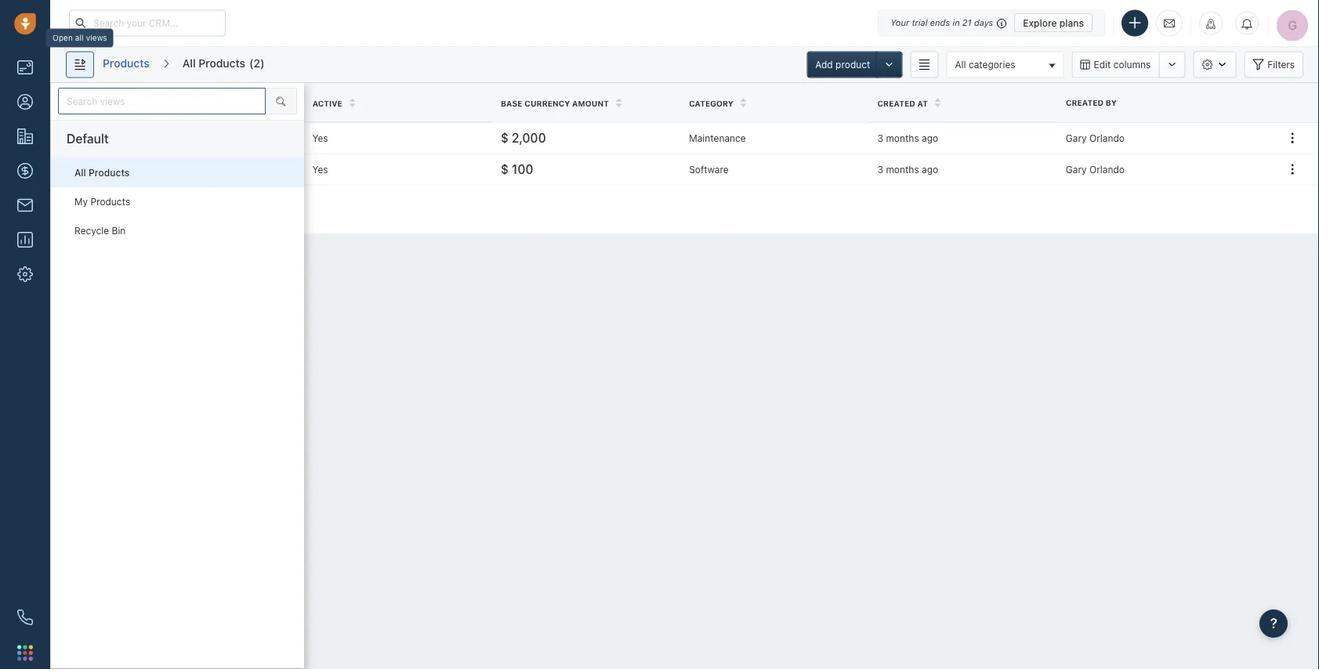 Task type: describe. For each thing, give the bounding box(es) containing it.
product
[[836, 59, 870, 70]]

3 months ago for $ 2,000
[[877, 132, 938, 143]]

explore plans link
[[1014, 13, 1093, 32]]

products for my products
[[90, 196, 130, 207]]

my products link
[[51, 187, 304, 216]]

all products
[[74, 167, 130, 178]]

gary for 2,000
[[1066, 132, 1087, 143]]

add product
[[815, 59, 870, 70]]

2 for of
[[121, 204, 127, 215]]

all products ( 2 )
[[182, 57, 264, 70]]

0 vertical spatial (sample)
[[293, 131, 339, 144]]

orlando for $ 100
[[1089, 164, 1125, 175]]

explore
[[1023, 17, 1057, 28]]

bin
[[112, 225, 126, 236]]

filters
[[1267, 59, 1295, 70]]

1 horizontal spatial 2
[[141, 204, 147, 215]]

gary orlando for 2,000
[[1066, 132, 1125, 143]]

plan
[[200, 163, 223, 176]]

freshworks switcher image
[[17, 645, 33, 661]]

at
[[917, 99, 928, 108]]

open
[[53, 33, 73, 42]]

my products
[[74, 196, 130, 207]]

$ for $ 100
[[501, 162, 509, 176]]

created at
[[877, 99, 928, 108]]

all categories
[[955, 59, 1015, 70]]

add
[[815, 59, 833, 70]]

email image
[[1164, 17, 1175, 30]]

3 for 100
[[877, 164, 883, 175]]

gary orlando for 100
[[1066, 164, 1125, 175]]

ago for 100
[[922, 164, 938, 175]]

crm
[[138, 163, 163, 176]]

)
[[260, 57, 264, 70]]

base currency amount
[[501, 99, 609, 108]]

$ 100
[[501, 162, 533, 176]]

your trial ends in 21 days
[[890, 18, 993, 28]]

annual
[[138, 131, 174, 144]]

recycle bin
[[74, 225, 126, 236]]

showing
[[67, 204, 104, 215]]

crm - gold plan monthly (sample)
[[138, 163, 316, 176]]

all
[[75, 33, 84, 42]]

plans
[[1059, 17, 1084, 28]]

all for all categories
[[955, 59, 966, 70]]

phone element
[[9, 602, 41, 633]]

explore plans
[[1023, 17, 1084, 28]]

in
[[952, 18, 960, 28]]

months for 2,000
[[886, 132, 919, 143]]

Search your CRM... text field
[[69, 10, 226, 36]]

maintenance
[[177, 131, 243, 144]]

categories
[[969, 59, 1015, 70]]

monthly
[[225, 163, 268, 176]]

days
[[974, 18, 993, 28]]

1
[[107, 204, 111, 215]]

yes for $ 100
[[312, 164, 328, 175]]

2,000
[[512, 130, 546, 145]]

edit columns button
[[1072, 51, 1159, 78]]

all for all products ( 2 )
[[182, 57, 196, 70]]

$ for $ 2,000
[[501, 130, 509, 145]]

products inside the products link
[[103, 57, 150, 70]]



Task type: locate. For each thing, give the bounding box(es) containing it.
3 months ago for $ 100
[[877, 164, 938, 175]]

1 vertical spatial 3 months ago
[[877, 164, 938, 175]]

- left gold
[[165, 163, 171, 176]]

0 horizontal spatial created
[[877, 99, 915, 108]]

2 right of
[[141, 204, 147, 215]]

products link
[[102, 51, 150, 78]]

3 months ago
[[877, 132, 938, 143], [877, 164, 938, 175]]

0 vertical spatial -
[[165, 163, 171, 176]]

by
[[1106, 98, 1117, 107]]

1 vertical spatial (sample)
[[270, 163, 316, 176]]

maintenance
[[689, 132, 746, 143]]

1 vertical spatial 3
[[877, 164, 883, 175]]

1 vertical spatial $
[[501, 162, 509, 176]]

contract
[[246, 131, 290, 144]]

1 yes from the top
[[312, 132, 328, 143]]

products inside all products "link"
[[89, 167, 130, 178]]

search image
[[276, 96, 286, 107]]

created left at
[[877, 99, 915, 108]]

gary
[[1066, 132, 1087, 143], [1066, 164, 1087, 175]]

- right 1
[[114, 204, 118, 215]]

all up search views text box
[[182, 57, 196, 70]]

0 vertical spatial 3 months ago
[[877, 132, 938, 143]]

0 vertical spatial ago
[[922, 132, 938, 143]]

1 vertical spatial gary
[[1066, 164, 1087, 175]]

all up my
[[74, 167, 86, 178]]

1 vertical spatial ago
[[922, 164, 938, 175]]

yes
[[312, 132, 328, 143], [312, 164, 328, 175]]

2 $ from the top
[[501, 162, 509, 176]]

2 left of
[[121, 204, 127, 215]]

1 vertical spatial months
[[886, 164, 919, 175]]

-
[[165, 163, 171, 176], [114, 204, 118, 215]]

gary orlando
[[1066, 132, 1125, 143], [1066, 164, 1125, 175]]

active
[[312, 99, 342, 108]]

1 vertical spatial -
[[114, 204, 118, 215]]

edit columns
[[1094, 59, 1151, 70]]

0 vertical spatial $
[[501, 130, 509, 145]]

Search views text field
[[58, 88, 266, 114]]

yes for $ 2,000
[[312, 132, 328, 143]]

1 months from the top
[[886, 132, 919, 143]]

showing 1 - 2 of 2
[[67, 204, 147, 215]]

1 vertical spatial yes
[[312, 164, 328, 175]]

amount
[[572, 99, 609, 108]]

$ 2,000
[[501, 130, 546, 145]]

open all views tooltip
[[46, 25, 113, 47]]

gary for 100
[[1066, 164, 1087, 175]]

1 3 from the top
[[877, 132, 883, 143]]

open all views
[[53, 33, 107, 42]]

products
[[103, 57, 150, 70], [198, 57, 245, 70], [89, 167, 130, 178], [90, 196, 130, 207]]

$ left 100
[[501, 162, 509, 176]]

phone image
[[17, 610, 33, 625]]

gold
[[173, 163, 198, 176]]

all
[[182, 57, 196, 70], [955, 59, 966, 70], [74, 167, 86, 178]]

2 up contract
[[254, 57, 260, 70]]

1 vertical spatial orlando
[[1089, 164, 1125, 175]]

3
[[877, 132, 883, 143], [877, 164, 883, 175]]

0 vertical spatial yes
[[312, 132, 328, 143]]

months
[[886, 132, 919, 143], [886, 164, 919, 175]]

orlando
[[1089, 132, 1125, 143], [1089, 164, 1125, 175]]

2 ago from the top
[[922, 164, 938, 175]]

1 vertical spatial gary orlando
[[1066, 164, 1125, 175]]

1 horizontal spatial created
[[1066, 98, 1104, 107]]

(sample)
[[293, 131, 339, 144], [270, 163, 316, 176]]

all for all products
[[74, 167, 86, 178]]

2 gary from the top
[[1066, 164, 1087, 175]]

2 gary orlando from the top
[[1066, 164, 1125, 175]]

created for created by
[[1066, 98, 1104, 107]]

100
[[512, 162, 533, 176]]

1 created from the left
[[1066, 98, 1104, 107]]

0 vertical spatial months
[[886, 132, 919, 143]]

2 for )
[[254, 57, 260, 70]]

my
[[74, 196, 88, 207]]

2 horizontal spatial all
[[955, 59, 966, 70]]

columns
[[1113, 59, 1151, 70]]

views
[[86, 33, 107, 42]]

products for all products ( 2 )
[[198, 57, 245, 70]]

0 vertical spatial gary
[[1066, 132, 1087, 143]]

1 horizontal spatial -
[[165, 163, 171, 176]]

2 yes from the top
[[312, 164, 328, 175]]

of
[[129, 204, 138, 215]]

1 horizontal spatial all
[[182, 57, 196, 70]]

0 horizontal spatial all
[[74, 167, 86, 178]]

$
[[501, 130, 509, 145], [501, 162, 509, 176]]

all inside "link"
[[74, 167, 86, 178]]

currency
[[525, 99, 570, 108]]

created
[[1066, 98, 1104, 107], [877, 99, 915, 108]]

created by
[[1066, 98, 1117, 107]]

all inside button
[[955, 59, 966, 70]]

(sample) down contract
[[270, 163, 316, 176]]

2 horizontal spatial 2
[[254, 57, 260, 70]]

0 vertical spatial 3
[[877, 132, 883, 143]]

2 created from the left
[[877, 99, 915, 108]]

21
[[962, 18, 972, 28]]

2 3 months ago from the top
[[877, 164, 938, 175]]

(sample) down active
[[293, 131, 339, 144]]

your
[[890, 18, 909, 28]]

all products link
[[51, 158, 304, 187]]

0 vertical spatial orlando
[[1089, 132, 1125, 143]]

products inside my products link
[[90, 196, 130, 207]]

annual maintenance contract (sample)
[[138, 131, 339, 144]]

$ left 2,000
[[501, 130, 509, 145]]

created left by
[[1066, 98, 1104, 107]]

months for 100
[[886, 164, 919, 175]]

3 for 2,000
[[877, 132, 883, 143]]

2 orlando from the top
[[1089, 164, 1125, 175]]

2
[[254, 57, 260, 70], [121, 204, 127, 215], [141, 204, 147, 215]]

1 $ from the top
[[501, 130, 509, 145]]

all categories button
[[946, 51, 1064, 78]]

created for created at
[[877, 99, 915, 108]]

1 3 months ago from the top
[[877, 132, 938, 143]]

1 gary orlando from the top
[[1066, 132, 1125, 143]]

recycle
[[74, 225, 109, 236]]

crm - gold plan monthly (sample) link
[[138, 161, 316, 177]]

edit
[[1094, 59, 1111, 70]]

ago
[[922, 132, 938, 143], [922, 164, 938, 175]]

recycle bin link
[[51, 216, 304, 246]]

1 gary from the top
[[1066, 132, 1087, 143]]

0 horizontal spatial -
[[114, 204, 118, 215]]

ago for 2,000
[[922, 132, 938, 143]]

1 ago from the top
[[922, 132, 938, 143]]

default
[[67, 131, 109, 146]]

all left 'categories'
[[955, 59, 966, 70]]

products for all products
[[89, 167, 130, 178]]

0 vertical spatial gary orlando
[[1066, 132, 1125, 143]]

1 orlando from the top
[[1089, 132, 1125, 143]]

filters button
[[1244, 51, 1303, 78]]

ends
[[930, 18, 950, 28]]

name
[[136, 99, 160, 108]]

0 horizontal spatial 2
[[121, 204, 127, 215]]

2 3 from the top
[[877, 164, 883, 175]]

(
[[249, 57, 254, 70]]

software
[[689, 164, 729, 175]]

add product button
[[807, 51, 879, 78]]

category
[[689, 99, 734, 108]]

base
[[501, 99, 522, 108]]

2 months from the top
[[886, 164, 919, 175]]

trial
[[912, 18, 928, 28]]

orlando for $ 2,000
[[1089, 132, 1125, 143]]



Task type: vqa. For each thing, say whether or not it's contained in the screenshot.
Gold
yes



